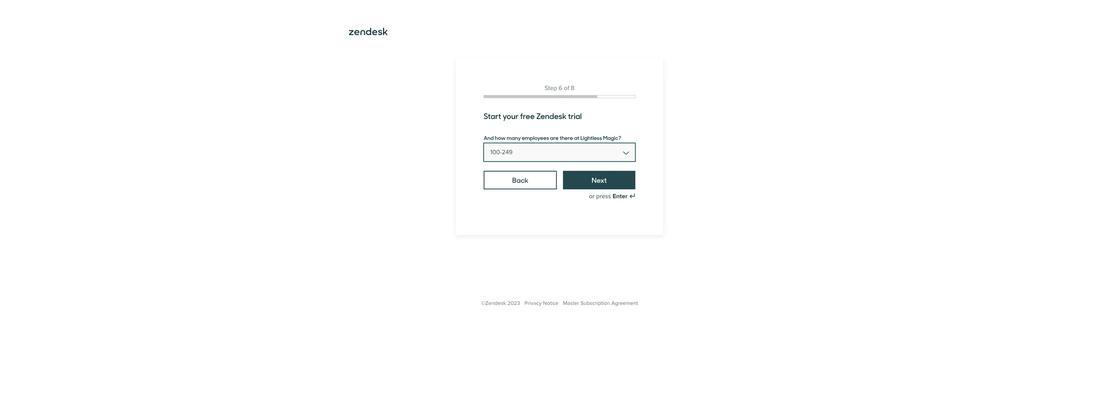 Task type: locate. For each thing, give the bounding box(es) containing it.
and how many employees are there at lightless magic ?
[[484, 134, 621, 142]]

press
[[596, 193, 611, 201]]

back
[[512, 175, 529, 185]]

next
[[592, 175, 607, 185]]

many
[[507, 134, 521, 142]]

enter image
[[629, 194, 636, 200]]

zendesk image
[[349, 28, 388, 35]]

privacy
[[525, 300, 542, 307]]

subscription
[[581, 300, 610, 307]]

6
[[559, 84, 563, 92]]

privacy notice
[[525, 300, 559, 307]]

©zendesk 2023 link
[[481, 300, 520, 307]]

notice
[[543, 300, 559, 307]]

agreement
[[612, 300, 638, 307]]

how
[[495, 134, 506, 142]]

start your free zendesk trial
[[484, 110, 582, 122]]

©zendesk
[[481, 300, 506, 307]]

8
[[571, 84, 575, 92]]

free
[[520, 110, 535, 122]]

next button
[[563, 171, 636, 190]]

are
[[550, 134, 559, 142]]

master subscription agreement link
[[563, 300, 638, 307]]

master
[[563, 300, 579, 307]]



Task type: describe. For each thing, give the bounding box(es) containing it.
start
[[484, 110, 501, 122]]

step
[[545, 84, 557, 92]]

there
[[560, 134, 573, 142]]

magic
[[603, 134, 619, 142]]

zendesk
[[537, 110, 567, 122]]

your
[[503, 110, 519, 122]]

?
[[619, 134, 621, 142]]

or press enter
[[589, 193, 628, 201]]

at
[[574, 134, 580, 142]]

step 6 of 8
[[545, 84, 575, 92]]

©zendesk 2023
[[481, 300, 520, 307]]

or
[[589, 193, 595, 201]]

enter
[[613, 193, 628, 201]]

privacy notice link
[[525, 300, 559, 307]]

back button
[[484, 171, 557, 190]]

master subscription agreement
[[563, 300, 638, 307]]

2023
[[508, 300, 520, 307]]

trial
[[568, 110, 582, 122]]

employees
[[522, 134, 549, 142]]

lightless
[[581, 134, 602, 142]]

of
[[564, 84, 569, 92]]

and
[[484, 134, 494, 142]]



